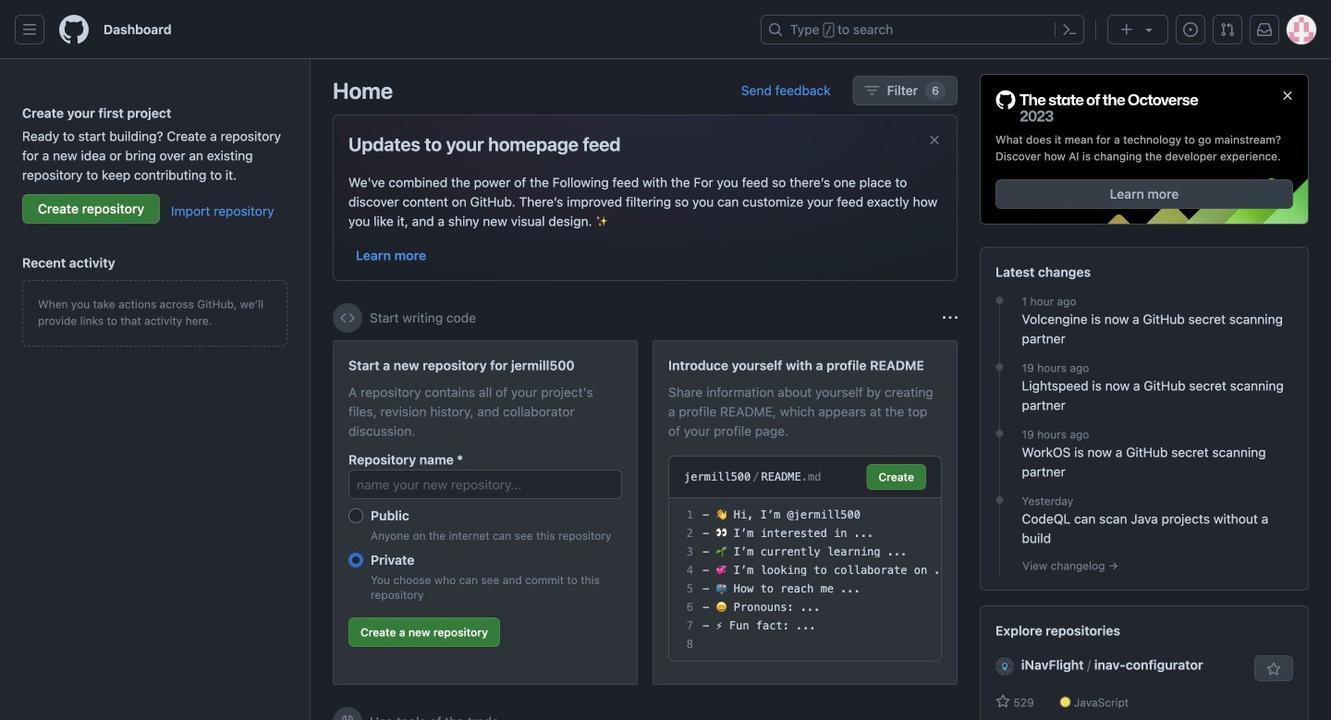 Task type: vqa. For each thing, say whether or not it's contained in the screenshot.
fifth plus circle icon from the bottom of the page
no



Task type: locate. For each thing, give the bounding box(es) containing it.
None radio
[[349, 553, 363, 568]]

dot fill image
[[992, 293, 1007, 308], [992, 360, 1007, 375], [992, 493, 1007, 508]]

0 vertical spatial dot fill image
[[992, 293, 1007, 308]]

None radio
[[349, 508, 363, 523]]

notifications image
[[1257, 22, 1272, 37]]

2 vertical spatial dot fill image
[[992, 493, 1007, 508]]

None submit
[[867, 464, 926, 490]]

2 dot fill image from the top
[[992, 360, 1007, 375]]

dot fill image
[[992, 426, 1007, 441]]

explore repositories navigation
[[980, 606, 1309, 720]]

github logo image
[[996, 90, 1199, 124]]

none submit inside introduce yourself with a profile readme element
[[867, 464, 926, 490]]

star image
[[996, 694, 1010, 709]]

1 vertical spatial dot fill image
[[992, 360, 1007, 375]]

star this repository image
[[1266, 662, 1281, 677]]

x image
[[927, 133, 942, 147]]



Task type: describe. For each thing, give the bounding box(es) containing it.
introduce yourself with a profile readme element
[[653, 340, 958, 685]]

git pull request image
[[1220, 22, 1235, 37]]

@inavflight profile image
[[996, 657, 1014, 676]]

none radio inside start a new repository 'element'
[[349, 553, 363, 568]]

command palette image
[[1062, 22, 1077, 37]]

why am i seeing this? image
[[943, 311, 958, 325]]

homepage image
[[59, 15, 89, 44]]

start a new repository element
[[333, 340, 638, 685]]

triangle down image
[[1142, 22, 1156, 37]]

1 dot fill image from the top
[[992, 293, 1007, 308]]

filter image
[[865, 83, 880, 98]]

explore element
[[980, 74, 1309, 720]]

tools image
[[340, 715, 355, 720]]

plus image
[[1119, 22, 1134, 37]]

none radio inside start a new repository 'element'
[[349, 508, 363, 523]]

code image
[[340, 311, 355, 325]]

3 dot fill image from the top
[[992, 493, 1007, 508]]

issue opened image
[[1183, 22, 1198, 37]]

close image
[[1280, 88, 1295, 103]]

name your new repository... text field
[[349, 470, 622, 499]]



